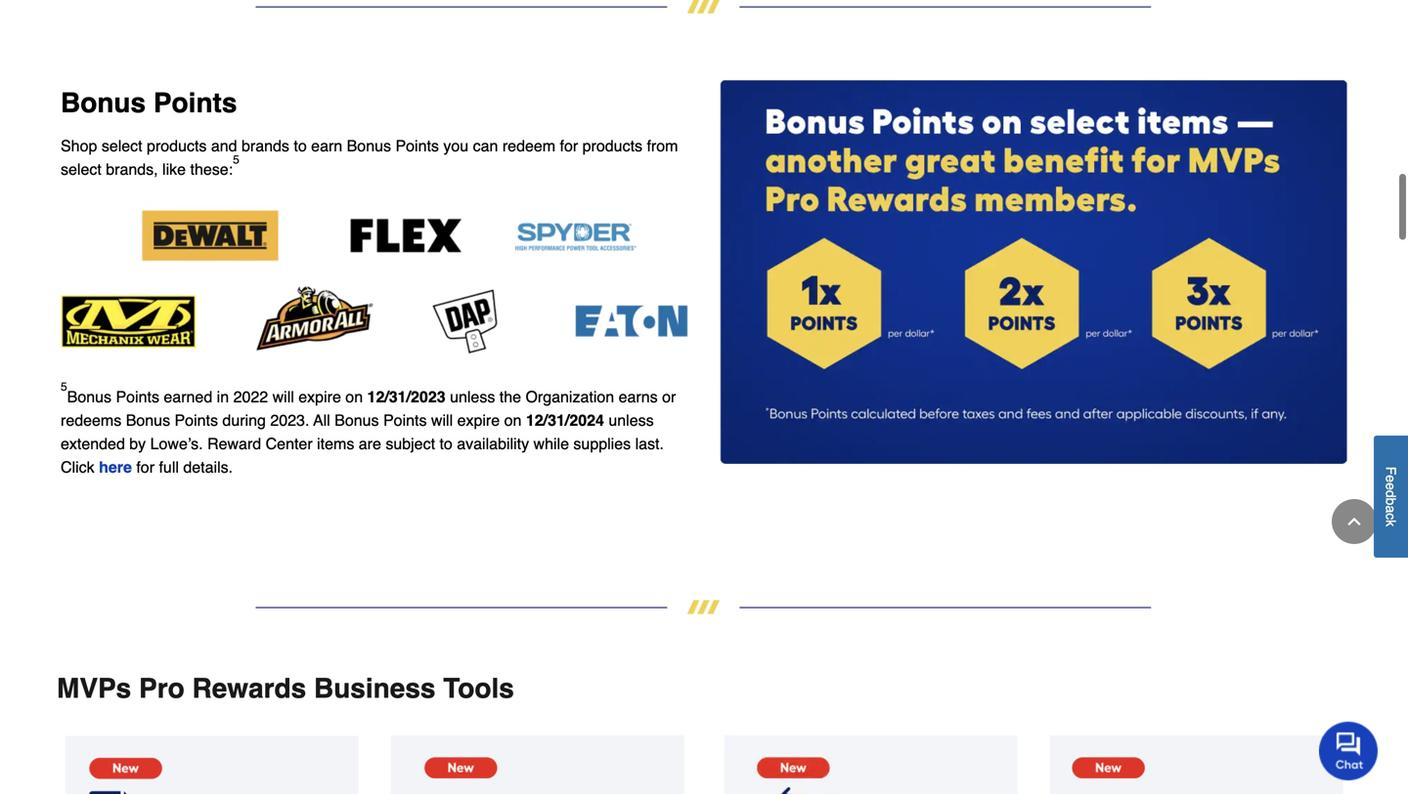 Task type: vqa. For each thing, say whether or not it's contained in the screenshot.
Ad
no



Task type: locate. For each thing, give the bounding box(es) containing it.
on down the at left
[[504, 412, 522, 430]]

to
[[294, 137, 307, 155], [440, 435, 453, 453]]

unless inside unless the organization earns or redeems bonus points during 2023. all bonus points will expire on
[[450, 388, 495, 406]]

0 vertical spatial select
[[102, 137, 142, 155]]

reward
[[207, 435, 261, 453]]

details.
[[183, 459, 233, 477]]

bonus up the by on the left of page
[[126, 412, 170, 430]]

availability
[[457, 435, 529, 453]]

0 horizontal spatial expire
[[299, 388, 341, 406]]

0 vertical spatial expire
[[299, 388, 341, 406]]

pro
[[139, 674, 185, 705]]

unless
[[450, 388, 495, 406], [609, 412, 654, 430]]

1 horizontal spatial on
[[504, 412, 522, 430]]

1 vertical spatial select
[[61, 161, 101, 179]]

1 vertical spatial will
[[431, 412, 453, 430]]

1 vertical spatial for
[[136, 459, 155, 477]]

1 horizontal spatial products
[[582, 137, 642, 155]]

1 horizontal spatial 5
[[233, 153, 239, 167]]

select
[[102, 137, 142, 155], [61, 161, 101, 179]]

these:
[[190, 161, 233, 179]]

e
[[1383, 475, 1399, 483], [1383, 483, 1399, 491]]

bonus up the shop
[[61, 88, 146, 119]]

2023.
[[270, 412, 309, 430]]

1 horizontal spatial unless
[[609, 412, 654, 430]]

items
[[317, 435, 354, 453]]

buy it again. find frequently purchased items quickly with the new lowe's app feature. image
[[724, 736, 1018, 795]]

12/31/2024
[[526, 412, 604, 430]]

0 horizontal spatial 5
[[61, 381, 67, 394]]

5 up redeems
[[61, 381, 67, 394]]

5 left brands
[[233, 153, 239, 167]]

bonus up redeems
[[67, 388, 112, 406]]

select down the shop
[[61, 161, 101, 179]]

for
[[560, 137, 578, 155], [136, 459, 155, 477]]

1 vertical spatial 5
[[61, 381, 67, 394]]

on inside 5 bonus points earned in 2022 will expire on 12/31/2023
[[345, 388, 363, 406]]

by
[[129, 435, 146, 453]]

bonus right the earn
[[347, 137, 391, 155]]

expire up all
[[299, 388, 341, 406]]

expire
[[299, 388, 341, 406], [457, 412, 500, 430]]

points up and
[[153, 88, 237, 119]]

shop
[[61, 137, 97, 155]]

c
[[1383, 513, 1399, 520]]

select up brands,
[[102, 137, 142, 155]]

0 horizontal spatial unless
[[450, 388, 495, 406]]

bonus
[[61, 88, 146, 119], [347, 137, 391, 155], [67, 388, 112, 406], [126, 412, 170, 430], [335, 412, 379, 430]]

points down 12/31/2023
[[383, 412, 427, 430]]

1 horizontal spatial will
[[431, 412, 453, 430]]

to inside shop select products and brands to earn bonus points you can redeem for products from select brands, like these:
[[294, 137, 307, 155]]

e up b
[[1383, 483, 1399, 491]]

bonus inside 5 bonus points earned in 2022 will expire on 12/31/2023
[[67, 388, 112, 406]]

5 inside 5 bonus points earned in 2022 will expire on 12/31/2023
[[61, 381, 67, 394]]

5 for 5
[[233, 153, 239, 167]]

will up 2023.
[[272, 388, 294, 406]]

12/31/2023
[[367, 388, 446, 406]]

0 horizontal spatial will
[[272, 388, 294, 406]]

page divider image
[[57, 0, 1351, 13], [57, 601, 1351, 615]]

redeems
[[61, 412, 121, 430]]

business
[[314, 674, 436, 705]]

brands
[[242, 137, 289, 155]]

expire up availability
[[457, 412, 500, 430]]

on
[[345, 388, 363, 406], [504, 412, 522, 430]]

products
[[147, 137, 207, 155], [582, 137, 642, 155]]

lowe's.
[[150, 435, 203, 453]]

1 horizontal spatial expire
[[457, 412, 500, 430]]

1 vertical spatial on
[[504, 412, 522, 430]]

products left the from at the top left
[[582, 137, 642, 155]]

e up d
[[1383, 475, 1399, 483]]

d
[[1383, 491, 1399, 498]]

0 horizontal spatial products
[[147, 137, 207, 155]]

0 vertical spatial on
[[345, 388, 363, 406]]

0 vertical spatial will
[[272, 388, 294, 406]]

bonus points. another great benefits for lowe's m v p's pro rewards members. image
[[720, 80, 1347, 465]]

purchase authorization. save time by easily authorizing employees to purchase items from the store. image
[[1049, 736, 1344, 795]]

will
[[272, 388, 294, 406], [431, 412, 453, 430]]

0 vertical spatial for
[[560, 137, 578, 155]]

will up "subject"
[[431, 412, 453, 430]]

in
[[217, 388, 229, 406]]

1 vertical spatial to
[[440, 435, 453, 453]]

unless for will
[[450, 388, 495, 406]]

0 vertical spatial 5
[[233, 153, 239, 167]]

here
[[99, 459, 132, 477]]

0 horizontal spatial on
[[345, 388, 363, 406]]

for inside shop select products and brands to earn bonus points you can redeem for products from select brands, like these:
[[560, 137, 578, 155]]

0 vertical spatial to
[[294, 137, 307, 155]]

here for full details.
[[99, 459, 233, 477]]

1 vertical spatial page divider image
[[57, 601, 1351, 615]]

1 vertical spatial expire
[[457, 412, 500, 430]]

0 vertical spatial unless
[[450, 388, 495, 406]]

1 vertical spatial unless
[[609, 412, 654, 430]]

0 horizontal spatial to
[[294, 137, 307, 155]]

chat invite button image
[[1319, 722, 1379, 781]]

redeem
[[502, 137, 556, 155]]

1 horizontal spatial to
[[440, 435, 453, 453]]

like
[[162, 161, 186, 179]]

on up "unless extended by lowe's. reward center items are subject to availability while supplies last. click"
[[345, 388, 363, 406]]

5
[[233, 153, 239, 167], [61, 381, 67, 394]]

will inside 5 bonus points earned in 2022 will expire on 12/31/2023
[[272, 388, 294, 406]]

points left you
[[395, 137, 439, 155]]

while
[[533, 435, 569, 453]]

1 products from the left
[[147, 137, 207, 155]]

to left the earn
[[294, 137, 307, 155]]

online order quoting and volume savings program. create online quotes to share with clients. image
[[65, 736, 359, 795]]

2 products from the left
[[582, 137, 642, 155]]

products up like
[[147, 137, 207, 155]]

2 e from the top
[[1383, 483, 1399, 491]]

order tracking. know when your orders will arrive or are ready for in-store pickup. image
[[390, 736, 684, 795]]

for left full
[[136, 459, 155, 477]]

will inside unless the organization earns or redeems bonus points during 2023. all bonus points will expire on
[[431, 412, 453, 430]]

mvps
[[57, 674, 131, 705]]

unless for last.
[[609, 412, 654, 430]]

unless down earns
[[609, 412, 654, 430]]

points
[[153, 88, 237, 119], [395, 137, 439, 155], [116, 388, 159, 406], [175, 412, 218, 430], [383, 412, 427, 430]]

0 horizontal spatial for
[[136, 459, 155, 477]]

unless left the at left
[[450, 388, 495, 406]]

unless inside "unless extended by lowe's. reward center items are subject to availability while supplies last. click"
[[609, 412, 654, 430]]

unless the organization earns or redeems bonus points during 2023. all bonus points will expire on
[[61, 388, 676, 430]]

0 vertical spatial page divider image
[[57, 0, 1351, 13]]

a collection of brand logos including dewalt, flex, spyder, mechanix wear, armor all, dap and eaton. image
[[61, 201, 688, 355]]

mvps pro rewards business tools
[[57, 674, 514, 705]]

to right "subject"
[[440, 435, 453, 453]]

1 e from the top
[[1383, 475, 1399, 483]]

points up the by on the left of page
[[116, 388, 159, 406]]

bonus inside shop select products and brands to earn bonus points you can redeem for products from select brands, like these:
[[347, 137, 391, 155]]

for right redeem
[[560, 137, 578, 155]]

1 page divider image from the top
[[57, 0, 1351, 13]]

earn
[[311, 137, 342, 155]]

from
[[647, 137, 678, 155]]

1 horizontal spatial for
[[560, 137, 578, 155]]



Task type: describe. For each thing, give the bounding box(es) containing it.
f
[[1383, 467, 1399, 475]]

organization
[[526, 388, 614, 406]]

you
[[443, 137, 469, 155]]

subject
[[386, 435, 435, 453]]

to inside "unless extended by lowe's. reward center items are subject to availability while supplies last. click"
[[440, 435, 453, 453]]

and
[[211, 137, 237, 155]]

last.
[[635, 435, 664, 453]]

all
[[313, 412, 330, 430]]

5 bonus points earned in 2022 will expire on 12/31/2023
[[61, 381, 446, 406]]

points inside shop select products and brands to earn bonus points you can redeem for products from select brands, like these:
[[395, 137, 439, 155]]

are
[[359, 435, 381, 453]]

bonus points
[[61, 88, 237, 119]]

points down 'earned' at the left
[[175, 412, 218, 430]]

click
[[61, 459, 95, 477]]

k
[[1383, 520, 1399, 527]]

expire inside unless the organization earns or redeems bonus points during 2023. all bonus points will expire on
[[457, 412, 500, 430]]

unless extended by lowe's. reward center items are subject to availability while supplies last. click
[[61, 412, 664, 477]]

supplies
[[573, 435, 631, 453]]

on inside unless the organization earns or redeems bonus points during 2023. all bonus points will expire on
[[504, 412, 522, 430]]

b
[[1383, 498, 1399, 506]]

f e e d b a c k button
[[1374, 436, 1408, 558]]

during
[[222, 412, 266, 430]]

earned
[[164, 388, 212, 406]]

tools
[[443, 674, 514, 705]]

shop select products and brands to earn bonus points you can redeem for products from select brands, like these:
[[61, 137, 678, 179]]

bonus up are
[[335, 412, 379, 430]]

scroll to top element
[[1332, 500, 1377, 545]]

a
[[1383, 506, 1399, 513]]

here link
[[99, 459, 132, 477]]

f e e d b a c k
[[1383, 467, 1399, 527]]

rewards
[[192, 674, 306, 705]]

can
[[473, 137, 498, 155]]

or
[[662, 388, 676, 406]]

full
[[159, 459, 179, 477]]

points inside 5 bonus points earned in 2022 will expire on 12/31/2023
[[116, 388, 159, 406]]

2 page divider image from the top
[[57, 601, 1351, 615]]

2022
[[233, 388, 268, 406]]

chevron up image
[[1345, 512, 1364, 532]]

brands,
[[106, 161, 158, 179]]

earns
[[619, 388, 658, 406]]

5 for 5 bonus points earned in 2022 will expire on 12/31/2023
[[61, 381, 67, 394]]

expire inside 5 bonus points earned in 2022 will expire on 12/31/2023
[[299, 388, 341, 406]]

center
[[266, 435, 313, 453]]

the
[[499, 388, 521, 406]]

extended
[[61, 435, 125, 453]]



